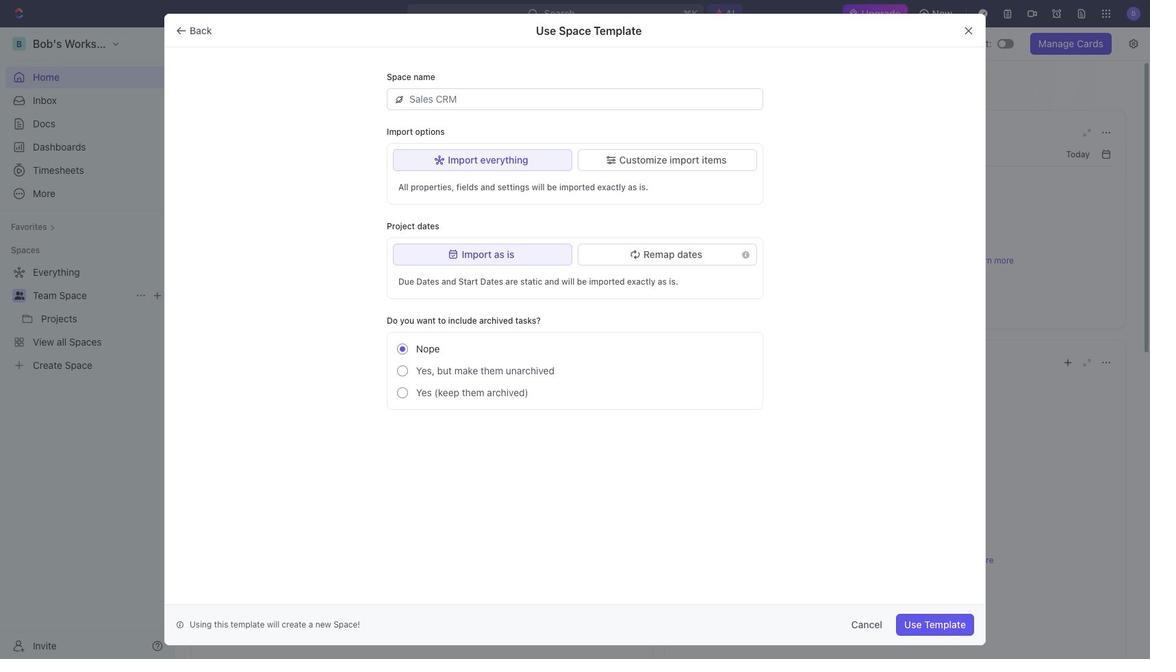 Task type: locate. For each thing, give the bounding box(es) containing it.
None radio
[[397, 366, 408, 377]]

option group
[[397, 338, 758, 404]]

user group image
[[14, 292, 24, 300]]

None radio
[[397, 344, 408, 355], [397, 388, 408, 399], [397, 344, 408, 355], [397, 388, 408, 399]]



Task type: vqa. For each thing, say whether or not it's contained in the screenshot.
option
yes



Task type: describe. For each thing, give the bounding box(es) containing it.
Sales CRM text field
[[410, 89, 756, 110]]

sidebar navigation
[[0, 27, 175, 660]]



